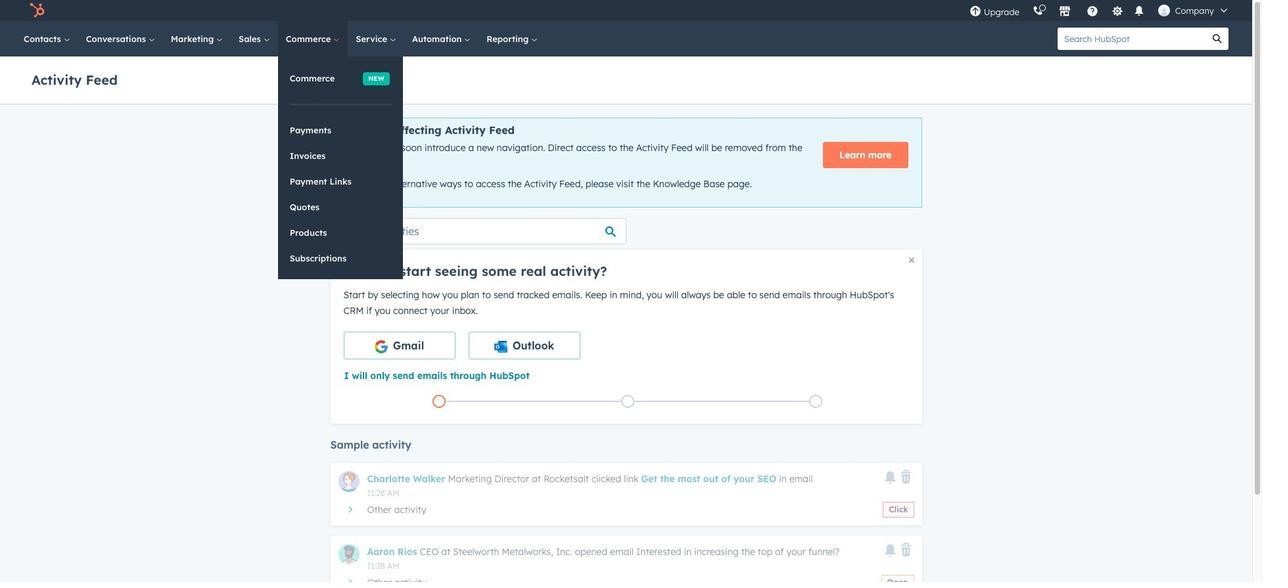 Task type: vqa. For each thing, say whether or not it's contained in the screenshot.
headings
no



Task type: describe. For each thing, give the bounding box(es) containing it.
close image
[[909, 258, 914, 263]]

commerce menu
[[278, 57, 403, 279]]

marketplaces image
[[1059, 6, 1071, 18]]

jacob simon image
[[1158, 5, 1170, 16]]



Task type: locate. For each thing, give the bounding box(es) containing it.
Search activities search field
[[330, 218, 626, 244]]

None checkbox
[[468, 332, 580, 360]]

Search HubSpot search field
[[1058, 28, 1207, 50]]

onboarding.steps.finalstep.title image
[[813, 399, 819, 406]]

None checkbox
[[344, 332, 455, 360]]

onboarding.steps.sendtrackedemailingmail.title image
[[624, 399, 631, 406]]

list
[[345, 392, 910, 411]]

menu
[[963, 0, 1237, 21]]



